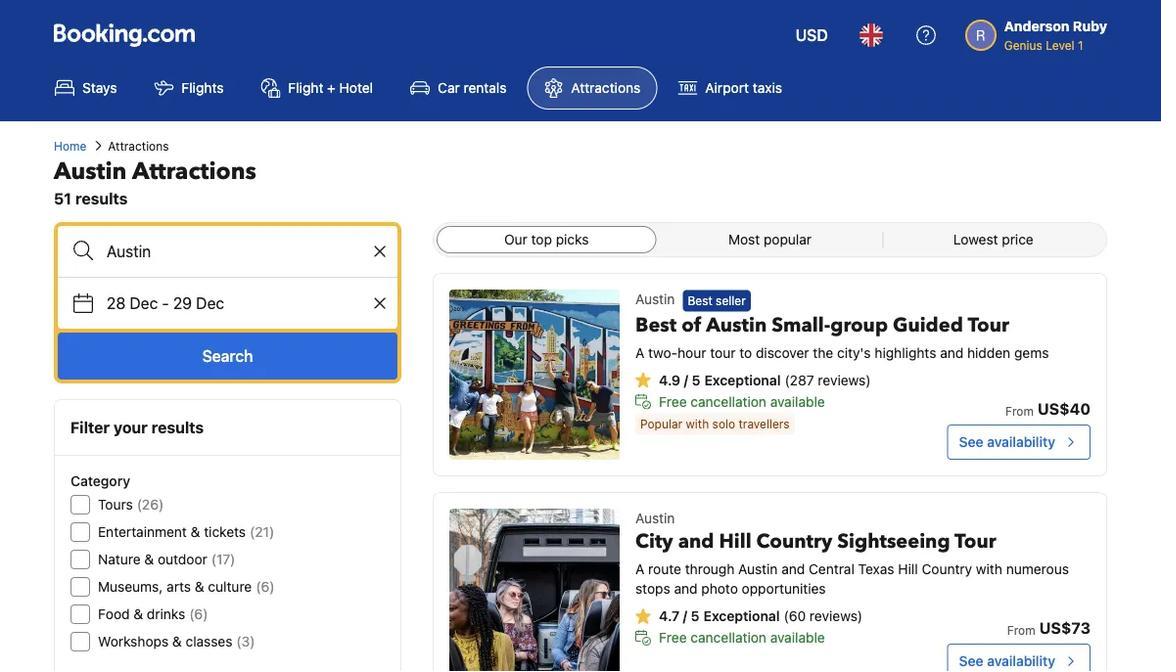 Task type: describe. For each thing, give the bounding box(es) containing it.
search button
[[58, 333, 398, 380]]

museums,
[[98, 579, 163, 595]]

search
[[202, 347, 253, 366]]

austin inside best of austin small-group guided tour a two-hour tour to discover the city's highlights and hidden gems
[[706, 312, 767, 339]]

city
[[636, 529, 673, 556]]

hotel
[[339, 80, 373, 96]]

culture
[[208, 579, 252, 595]]

price
[[1002, 232, 1034, 248]]

attractions link
[[527, 67, 657, 110]]

& for outdoor
[[144, 552, 154, 568]]

austin up opportunities
[[738, 562, 778, 578]]

filter
[[71, 419, 110, 437]]

tickets
[[204, 524, 246, 541]]

free for of
[[659, 393, 687, 410]]

us$73
[[1040, 619, 1091, 638]]

& right arts
[[195, 579, 204, 595]]

free cancellation available for hill
[[659, 630, 825, 646]]

exceptional for hill
[[704, 609, 780, 625]]

taxis
[[753, 80, 782, 96]]

-
[[162, 294, 169, 313]]

stops
[[636, 581, 671, 597]]

best seller
[[688, 294, 746, 308]]

cancellation for austin
[[691, 393, 767, 410]]

(26)
[[137, 497, 164, 513]]

workshops & classes (3)
[[98, 634, 255, 650]]

home link
[[54, 137, 86, 155]]

lowest
[[954, 232, 998, 248]]

reviews) for group
[[818, 372, 871, 388]]

of
[[682, 312, 702, 339]]

hidden
[[968, 345, 1011, 361]]

tours
[[98, 497, 133, 513]]

from us$40
[[1006, 400, 1091, 419]]

flights link
[[138, 67, 240, 110]]

opportunities
[[742, 581, 826, 597]]

category
[[71, 473, 130, 490]]

available for country
[[770, 630, 825, 646]]

results inside austin attractions 51 results
[[75, 189, 128, 208]]

1 vertical spatial attractions
[[108, 139, 169, 153]]

to
[[740, 345, 752, 361]]

1
[[1078, 38, 1084, 52]]

/ for of
[[684, 372, 688, 388]]

(60
[[784, 609, 806, 625]]

and inside best of austin small-group guided tour a two-hour tour to discover the city's highlights and hidden gems
[[940, 345, 964, 361]]

1 vertical spatial results
[[151, 419, 204, 437]]

& for classes
[[172, 634, 182, 650]]

see for guided
[[959, 434, 984, 450]]

free for city
[[659, 630, 687, 646]]

from for city and hill country sightseeing tour
[[1007, 624, 1036, 637]]

& for drinks
[[134, 607, 143, 623]]

gems
[[1014, 345, 1049, 361]]

(287
[[785, 372, 814, 388]]

your
[[114, 419, 148, 437]]

genius
[[1004, 38, 1043, 52]]

/ for city
[[683, 609, 688, 625]]

usd button
[[784, 12, 840, 59]]

solo
[[712, 417, 736, 431]]

29
[[173, 294, 192, 313]]

4.9
[[659, 372, 681, 388]]

availability for best of austin small-group guided tour
[[987, 434, 1056, 450]]

lowest price
[[954, 232, 1034, 248]]

(21)
[[250, 524, 274, 541]]

booking.com image
[[54, 24, 195, 47]]

a for city and hill country sightseeing tour
[[636, 562, 645, 578]]

see availability for city and hill country sightseeing tour
[[959, 654, 1056, 670]]

1 horizontal spatial country
[[922, 562, 973, 578]]

numerous
[[1006, 562, 1069, 578]]

austin attractions 51 results
[[54, 155, 256, 208]]

from us$73
[[1007, 619, 1091, 638]]

from for best of austin small-group guided tour
[[1006, 404, 1034, 418]]

austin city and hill country sightseeing tour a route through austin and central texas hill country with numerous stops and photo opportunities
[[636, 511, 1069, 597]]

photo
[[701, 581, 738, 597]]

anderson ruby genius level 1
[[1004, 18, 1108, 52]]

central
[[809, 562, 855, 578]]

attractions inside austin attractions 51 results
[[132, 155, 256, 188]]

flight + hotel link
[[244, 67, 390, 110]]

stays link
[[38, 67, 134, 110]]

route
[[648, 562, 682, 578]]

food
[[98, 607, 130, 623]]

flight + hotel
[[288, 80, 373, 96]]

anderson
[[1004, 18, 1070, 34]]

museums, arts & culture (6)
[[98, 579, 275, 595]]

availability for city and hill country sightseeing tour
[[987, 654, 1056, 670]]

city and hill country sightseeing tour image
[[450, 509, 620, 672]]

two-
[[648, 345, 678, 361]]

your account menu anderson ruby genius level 1 element
[[965, 9, 1115, 54]]

4.7 / 5 exceptional (60 reviews)
[[659, 609, 863, 625]]

seller
[[716, 294, 746, 308]]

rentals
[[464, 80, 507, 96]]

popular with solo travellers
[[641, 417, 790, 431]]

attractions inside the attractions link
[[571, 80, 641, 96]]

best of austin small-group guided tour image
[[450, 290, 620, 460]]

airport taxis link
[[661, 67, 799, 110]]

top
[[531, 232, 552, 248]]

popular
[[764, 232, 812, 248]]

travellers
[[739, 417, 790, 431]]

food & drinks (6)
[[98, 607, 208, 623]]

4.7
[[659, 609, 680, 625]]



Task type: locate. For each thing, give the bounding box(es) containing it.
dec left -
[[130, 294, 158, 313]]

1 a from the top
[[636, 345, 645, 361]]

austin for austin
[[636, 291, 675, 307]]

& down drinks
[[172, 634, 182, 650]]

1 dec from the left
[[130, 294, 158, 313]]

1 horizontal spatial with
[[976, 562, 1003, 578]]

tour
[[968, 312, 1010, 339], [955, 529, 997, 556]]

reviews) right (60
[[810, 609, 863, 625]]

0 vertical spatial reviews)
[[818, 372, 871, 388]]

austin for austin city and hill country sightseeing tour a route through austin and central texas hill country with numerous stops and photo opportunities
[[636, 511, 675, 527]]

austin inside austin attractions 51 results
[[54, 155, 127, 188]]

group
[[831, 312, 888, 339]]

+
[[327, 80, 336, 96]]

through
[[685, 562, 735, 578]]

0 horizontal spatial results
[[75, 189, 128, 208]]

availability
[[987, 434, 1056, 450], [987, 654, 1056, 670]]

with left solo
[[686, 417, 709, 431]]

1 vertical spatial a
[[636, 562, 645, 578]]

a inside austin city and hill country sightseeing tour a route through austin and central texas hill country with numerous stops and photo opportunities
[[636, 562, 645, 578]]

free down 4.7 on the right
[[659, 630, 687, 646]]

1 vertical spatial (6)
[[189, 607, 208, 623]]

country up central
[[757, 529, 833, 556]]

1 vertical spatial with
[[976, 562, 1003, 578]]

drinks
[[147, 607, 185, 623]]

1 vertical spatial 5
[[691, 609, 700, 625]]

0 horizontal spatial with
[[686, 417, 709, 431]]

0 vertical spatial hill
[[719, 529, 752, 556]]

cancellation up solo
[[691, 393, 767, 410]]

a left two-
[[636, 345, 645, 361]]

1 vertical spatial best
[[636, 312, 677, 339]]

2 cancellation from the top
[[691, 630, 767, 646]]

best
[[688, 294, 713, 308], [636, 312, 677, 339]]

free down 4.9
[[659, 393, 687, 410]]

0 vertical spatial free cancellation available
[[659, 393, 825, 410]]

available
[[770, 393, 825, 410], [770, 630, 825, 646]]

guided
[[893, 312, 963, 339]]

0 horizontal spatial (6)
[[189, 607, 208, 623]]

car rentals
[[438, 80, 507, 96]]

available down (60
[[770, 630, 825, 646]]

a inside best of austin small-group guided tour a two-hour tour to discover the city's highlights and hidden gems
[[636, 345, 645, 361]]

and down "route"
[[674, 581, 698, 597]]

nature
[[98, 552, 141, 568]]

arts
[[167, 579, 191, 595]]

& right food
[[134, 607, 143, 623]]

1 vertical spatial hill
[[898, 562, 918, 578]]

5 right 4.9
[[692, 372, 701, 388]]

0 horizontal spatial best
[[636, 312, 677, 339]]

1 vertical spatial free
[[659, 630, 687, 646]]

exceptional for small-
[[705, 372, 781, 388]]

us$40
[[1038, 400, 1091, 419]]

from inside the from us$73
[[1007, 624, 1036, 637]]

our
[[504, 232, 528, 248]]

tours (26)
[[98, 497, 164, 513]]

see availability
[[959, 434, 1056, 450], [959, 654, 1056, 670]]

reviews) down city's
[[818, 372, 871, 388]]

stays
[[82, 80, 117, 96]]

with left the numerous
[[976, 562, 1003, 578]]

attractions
[[571, 80, 641, 96], [108, 139, 169, 153], [132, 155, 256, 188]]

see for sightseeing
[[959, 654, 984, 670]]

and up "through"
[[678, 529, 714, 556]]

our top picks
[[504, 232, 589, 248]]

dec
[[130, 294, 158, 313], [196, 294, 224, 313]]

best up two-
[[636, 312, 677, 339]]

airport
[[705, 80, 749, 96]]

5 right 4.7 on the right
[[691, 609, 700, 625]]

hill down "sightseeing"
[[898, 562, 918, 578]]

workshops
[[98, 634, 169, 650]]

best inside best of austin small-group guided tour a two-hour tour to discover the city's highlights and hidden gems
[[636, 312, 677, 339]]

austin
[[54, 155, 127, 188], [636, 291, 675, 307], [706, 312, 767, 339], [636, 511, 675, 527], [738, 562, 778, 578]]

from
[[1006, 404, 1034, 418], [1007, 624, 1036, 637]]

1 horizontal spatial hill
[[898, 562, 918, 578]]

best of austin small-group guided tour a two-hour tour to discover the city's highlights and hidden gems
[[636, 312, 1049, 361]]

1 horizontal spatial results
[[151, 419, 204, 437]]

cancellation for and
[[691, 630, 767, 646]]

1 vertical spatial cancellation
[[691, 630, 767, 646]]

tour inside austin city and hill country sightseeing tour a route through austin and central texas hill country with numerous stops and photo opportunities
[[955, 529, 997, 556]]

0 vertical spatial results
[[75, 189, 128, 208]]

0 vertical spatial see
[[959, 434, 984, 450]]

1 vertical spatial availability
[[987, 654, 1056, 670]]

1 vertical spatial free cancellation available
[[659, 630, 825, 646]]

free cancellation available
[[659, 393, 825, 410], [659, 630, 825, 646]]

flight
[[288, 80, 324, 96]]

1 see availability from the top
[[959, 434, 1056, 450]]

tour inside best of austin small-group guided tour a two-hour tour to discover the city's highlights and hidden gems
[[968, 312, 1010, 339]]

free cancellation available up solo
[[659, 393, 825, 410]]

see
[[959, 434, 984, 450], [959, 654, 984, 670]]

/ right 4.9
[[684, 372, 688, 388]]

austin up city
[[636, 511, 675, 527]]

1 free cancellation available from the top
[[659, 393, 825, 410]]

car
[[438, 80, 460, 96]]

&
[[191, 524, 200, 541], [144, 552, 154, 568], [195, 579, 204, 595], [134, 607, 143, 623], [172, 634, 182, 650]]

the
[[813, 345, 834, 361]]

cancellation down 4.7 / 5 exceptional (60 reviews)
[[691, 630, 767, 646]]

tour up 'hidden'
[[968, 312, 1010, 339]]

exceptional down to
[[705, 372, 781, 388]]

0 horizontal spatial hill
[[719, 529, 752, 556]]

& left tickets
[[191, 524, 200, 541]]

small-
[[772, 312, 831, 339]]

1 vertical spatial reviews)
[[810, 609, 863, 625]]

(6)
[[256, 579, 275, 595], [189, 607, 208, 623]]

free
[[659, 393, 687, 410], [659, 630, 687, 646]]

a for best of austin small-group guided tour
[[636, 345, 645, 361]]

1 available from the top
[[770, 393, 825, 410]]

entertainment & tickets (21)
[[98, 524, 274, 541]]

2 a from the top
[[636, 562, 645, 578]]

tour for city and hill country sightseeing tour
[[955, 529, 997, 556]]

austin for austin attractions 51 results
[[54, 155, 127, 188]]

0 vertical spatial availability
[[987, 434, 1056, 450]]

0 vertical spatial cancellation
[[691, 393, 767, 410]]

dec right 29
[[196, 294, 224, 313]]

1 vertical spatial /
[[683, 609, 688, 625]]

0 vertical spatial free
[[659, 393, 687, 410]]

available down (287 on the bottom of page
[[770, 393, 825, 410]]

0 horizontal spatial country
[[757, 529, 833, 556]]

2 see from the top
[[959, 654, 984, 670]]

28
[[107, 294, 126, 313]]

1 vertical spatial from
[[1007, 624, 1036, 637]]

0 vertical spatial see availability
[[959, 434, 1056, 450]]

2 vertical spatial attractions
[[132, 155, 256, 188]]

city's
[[837, 345, 871, 361]]

free cancellation available for small-
[[659, 393, 825, 410]]

and down "guided"
[[940, 345, 964, 361]]

free cancellation available down 4.7 / 5 exceptional (60 reviews)
[[659, 630, 825, 646]]

& for tickets
[[191, 524, 200, 541]]

0 vertical spatial attractions
[[571, 80, 641, 96]]

1 horizontal spatial best
[[688, 294, 713, 308]]

reviews)
[[818, 372, 871, 388], [810, 609, 863, 625]]

most popular
[[729, 232, 812, 248]]

5 for austin
[[692, 372, 701, 388]]

sightseeing
[[837, 529, 950, 556]]

with
[[686, 417, 709, 431], [976, 562, 1003, 578]]

2 availability from the top
[[987, 654, 1056, 670]]

filter your results
[[71, 419, 204, 437]]

from inside from us$40
[[1006, 404, 1034, 418]]

2 see availability from the top
[[959, 654, 1056, 670]]

1 see from the top
[[959, 434, 984, 450]]

0 vertical spatial best
[[688, 294, 713, 308]]

best for seller
[[688, 294, 713, 308]]

highlights
[[875, 345, 937, 361]]

cancellation
[[691, 393, 767, 410], [691, 630, 767, 646]]

1 availability from the top
[[987, 434, 1056, 450]]

a up stops
[[636, 562, 645, 578]]

1 vertical spatial exceptional
[[704, 609, 780, 625]]

classes
[[186, 634, 233, 650]]

2 available from the top
[[770, 630, 825, 646]]

/
[[684, 372, 688, 388], [683, 609, 688, 625]]

0 vertical spatial tour
[[968, 312, 1010, 339]]

2 free cancellation available from the top
[[659, 630, 825, 646]]

austin up two-
[[636, 291, 675, 307]]

Where are you going? search field
[[58, 226, 398, 277]]

0 vertical spatial (6)
[[256, 579, 275, 595]]

1 vertical spatial see availability
[[959, 654, 1056, 670]]

1 vertical spatial available
[[770, 630, 825, 646]]

5 for and
[[691, 609, 700, 625]]

2 dec from the left
[[196, 294, 224, 313]]

0 horizontal spatial dec
[[130, 294, 158, 313]]

airport taxis
[[705, 80, 782, 96]]

level
[[1046, 38, 1075, 52]]

availability down from us$40
[[987, 434, 1056, 450]]

results right your
[[151, 419, 204, 437]]

(6) up the classes
[[189, 607, 208, 623]]

0 vertical spatial country
[[757, 529, 833, 556]]

1 horizontal spatial (6)
[[256, 579, 275, 595]]

0 vertical spatial available
[[770, 393, 825, 410]]

from left us$73
[[1007, 624, 1036, 637]]

with inside austin city and hill country sightseeing tour a route through austin and central texas hill country with numerous stops and photo opportunities
[[976, 562, 1003, 578]]

most
[[729, 232, 760, 248]]

from left us$40 at the bottom of the page
[[1006, 404, 1034, 418]]

see availability down the from us$73
[[959, 654, 1056, 670]]

ruby
[[1073, 18, 1108, 34]]

1 vertical spatial see
[[959, 654, 984, 670]]

exceptional down 'photo'
[[704, 609, 780, 625]]

1 vertical spatial tour
[[955, 529, 997, 556]]

best up of
[[688, 294, 713, 308]]

results
[[75, 189, 128, 208], [151, 419, 204, 437]]

country down "sightseeing"
[[922, 562, 973, 578]]

austin down home
[[54, 155, 127, 188]]

availability down the from us$73
[[987, 654, 1056, 670]]

1 cancellation from the top
[[691, 393, 767, 410]]

0 vertical spatial a
[[636, 345, 645, 361]]

home
[[54, 139, 86, 153]]

0 vertical spatial from
[[1006, 404, 1034, 418]]

tour right "sightseeing"
[[955, 529, 997, 556]]

exceptional
[[705, 372, 781, 388], [704, 609, 780, 625]]

hill up "through"
[[719, 529, 752, 556]]

texas
[[858, 562, 895, 578]]

discover
[[756, 345, 809, 361]]

1 horizontal spatial dec
[[196, 294, 224, 313]]

best for of
[[636, 312, 677, 339]]

/ right 4.7 on the right
[[683, 609, 688, 625]]

entertainment
[[98, 524, 187, 541]]

car rentals link
[[394, 67, 523, 110]]

picks
[[556, 232, 589, 248]]

(3)
[[236, 634, 255, 650]]

1 vertical spatial country
[[922, 562, 973, 578]]

hour
[[678, 345, 707, 361]]

(6) right culture
[[256, 579, 275, 595]]

0 vertical spatial with
[[686, 417, 709, 431]]

and up opportunities
[[782, 562, 805, 578]]

5
[[692, 372, 701, 388], [691, 609, 700, 625]]

see availability down from us$40
[[959, 434, 1056, 450]]

austin down seller
[[706, 312, 767, 339]]

51
[[54, 189, 72, 208]]

nature & outdoor (17)
[[98, 552, 235, 568]]

0 vertical spatial 5
[[692, 372, 701, 388]]

0 vertical spatial exceptional
[[705, 372, 781, 388]]

see availability for best of austin small-group guided tour
[[959, 434, 1056, 450]]

1 free from the top
[[659, 393, 687, 410]]

tour for best of austin small-group guided tour
[[968, 312, 1010, 339]]

& down entertainment
[[144, 552, 154, 568]]

(17)
[[211, 552, 235, 568]]

0 vertical spatial /
[[684, 372, 688, 388]]

results right 51
[[75, 189, 128, 208]]

usd
[[796, 26, 828, 45]]

2 free from the top
[[659, 630, 687, 646]]

available for group
[[770, 393, 825, 410]]

reviews) for country
[[810, 609, 863, 625]]

tour
[[710, 345, 736, 361]]



Task type: vqa. For each thing, say whether or not it's contained in the screenshot.
city's
yes



